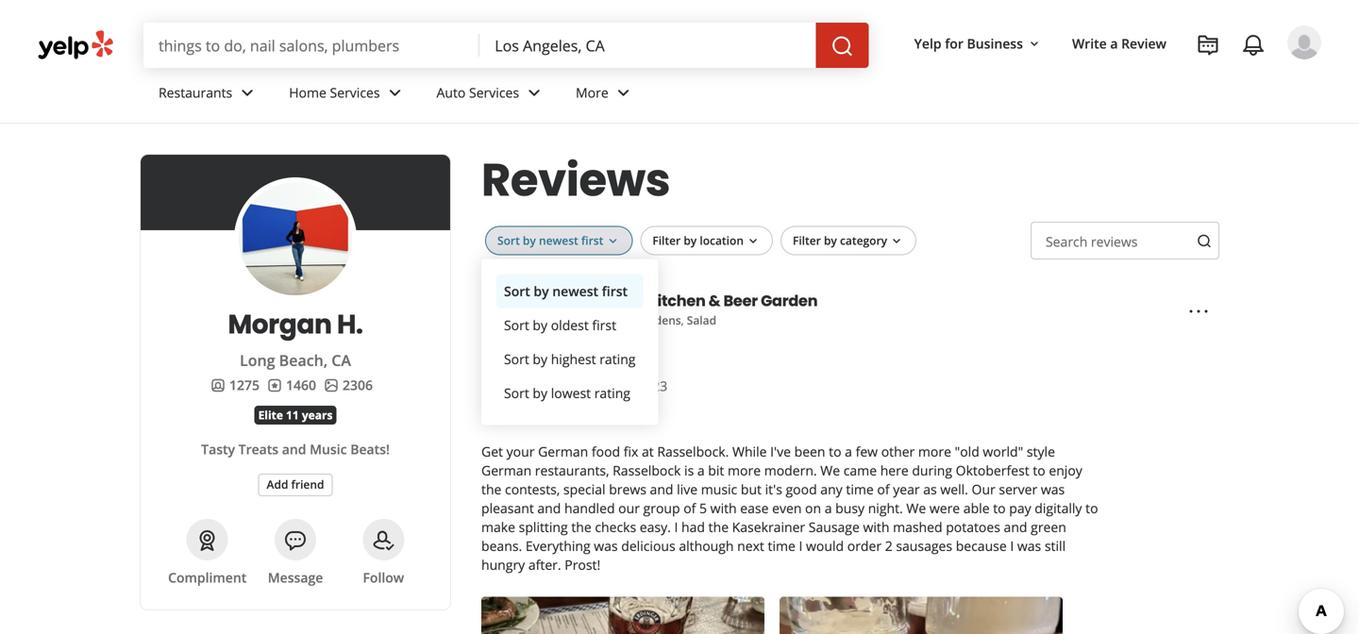 Task type: locate. For each thing, give the bounding box(es) containing it.
filter inside filter by location dropdown button
[[652, 232, 681, 248]]

16 chevron down v2 image inside yelp for business 'button'
[[1027, 37, 1042, 52]]

live
[[677, 480, 698, 498]]

first right oldest
[[592, 316, 616, 334]]

bob b. image
[[1287, 25, 1321, 59]]

other
[[881, 443, 915, 460]]

sort by newest first up sort by newest first button
[[497, 232, 603, 248]]

ca up oct 31, 2023
[[624, 327, 638, 343]]

any
[[820, 480, 843, 498]]

german down your
[[481, 461, 532, 479]]

we
[[820, 461, 840, 479], [906, 499, 926, 517]]

of
[[877, 480, 890, 498], [683, 499, 696, 517]]

sort up sort by newest first button
[[497, 232, 520, 248]]

get your german food fix at rasselbock. while i've been to a few other more "old world" style german restaurants, rasselbock is a bit more modern. we came here during oktoberfest to enjoy the contests, special brews and live music but it's good any time of year as well. our server was pleasant and handled our group of 5 with ease even on a busy night. we were able to pay digitally to make splitting the checks easy. i had the kasekrainer sausage with mashed potatoes and green beans. everything was delicious although next time i would order 2 sausages because i was still hungry after. prost!
[[481, 443, 1098, 574]]

was up digitally
[[1041, 480, 1065, 498]]

services inside home services link
[[330, 84, 380, 102]]

1 vertical spatial rating
[[594, 384, 630, 402]]

1 horizontal spatial of
[[877, 480, 890, 498]]

1 none field from the left
[[159, 35, 465, 56]]

1460
[[286, 376, 316, 394]]

0 vertical spatial first
[[581, 232, 603, 248]]

by left location
[[684, 232, 697, 248]]

24 chevron down v2 image right more
[[612, 82, 635, 104]]

  text field inside rasselbock kitchen & beer garden region
[[1031, 222, 1219, 260]]

photos element
[[324, 376, 373, 394]]

was
[[1041, 480, 1065, 498], [594, 537, 618, 555], [1017, 537, 1041, 555]]

1 horizontal spatial beach,
[[586, 327, 621, 343]]

24 chevron down v2 image inside auto services link
[[523, 82, 546, 104]]

oldest
[[551, 316, 589, 334]]

sort left oldest
[[504, 316, 529, 334]]

compliment
[[168, 569, 247, 587]]

, left salad
[[681, 312, 684, 328]]

0 vertical spatial beer
[[723, 290, 758, 311]]

business
[[967, 34, 1023, 52]]

0 vertical spatial german
[[557, 312, 601, 328]]

yelp for business
[[914, 34, 1023, 52]]

24 chevron down v2 image left auto
[[384, 82, 406, 104]]

a left few
[[845, 443, 852, 460]]

bit
[[708, 461, 724, 479]]

i right because
[[1010, 537, 1014, 555]]

during
[[912, 461, 952, 479]]

1 vertical spatial sort by newest first
[[504, 282, 628, 300]]

with down music
[[710, 499, 737, 517]]

newest for sort by newest first button
[[552, 282, 598, 300]]

1 vertical spatial ca
[[332, 350, 351, 370]]

1 horizontal spatial search image
[[1197, 233, 1212, 248]]

5 star rating image
[[481, 377, 583, 395]]

2 horizontal spatial the
[[708, 518, 729, 536]]

  text field
[[1031, 222, 1219, 260]]

1 horizontal spatial services
[[469, 84, 519, 102]]

0 vertical spatial ca
[[624, 327, 638, 343]]

16 chevron down v2 image inside sort by newest first dropdown button
[[605, 234, 620, 249]]

newest inside sort by newest first button
[[552, 282, 598, 300]]

i left had
[[674, 518, 678, 536]]

message
[[268, 569, 323, 587]]

rasselbock
[[557, 290, 644, 311], [613, 461, 681, 479]]

sort up the sort by oldest first on the left of page
[[504, 282, 530, 300]]

tasty
[[201, 440, 235, 458]]

and down pay
[[1004, 518, 1027, 536]]

to left pay
[[993, 499, 1006, 517]]

newest inside sort by newest first dropdown button
[[539, 232, 578, 248]]

16 chevron down v2 image for yelp for business
[[1027, 37, 1042, 52]]

0 vertical spatial long
[[557, 327, 583, 343]]

1 services from the left
[[330, 84, 380, 102]]

16 chevron down v2 image inside filter by location dropdown button
[[746, 234, 761, 249]]

beans.
[[481, 537, 522, 555]]

0 horizontal spatial filter
[[652, 232, 681, 248]]

0 vertical spatial rating
[[599, 350, 636, 368]]

pay
[[1009, 499, 1031, 517]]

2 vertical spatial german
[[481, 461, 532, 479]]

sort inside dropdown button
[[497, 232, 520, 248]]

beats!
[[350, 440, 390, 458]]

1 horizontal spatial filter
[[793, 232, 821, 248]]

time down kasekrainer
[[768, 537, 795, 555]]

rasselbock up german link
[[557, 290, 644, 311]]

1 vertical spatial newest
[[552, 282, 598, 300]]

been
[[794, 443, 825, 460]]

by left category
[[824, 232, 837, 248]]

1 vertical spatial we
[[906, 499, 926, 517]]

None search field
[[143, 23, 873, 68]]

fix
[[624, 443, 638, 460]]

sort by newest first up german link
[[504, 282, 628, 300]]

review
[[1121, 34, 1167, 52]]

0 horizontal spatial long
[[240, 350, 275, 370]]

0 vertical spatial sort by newest first
[[497, 232, 603, 248]]

1 horizontal spatial the
[[571, 518, 591, 536]]

0 horizontal spatial the
[[481, 480, 502, 498]]

16 chevron down v2 image for filter by location
[[746, 234, 761, 249]]

of up night.
[[877, 480, 890, 498]]

more up during
[[918, 443, 951, 460]]

time
[[846, 480, 874, 498], [768, 537, 795, 555]]

0 horizontal spatial of
[[683, 499, 696, 517]]

elite 11 years link
[[254, 406, 336, 425]]

1 vertical spatial long
[[240, 350, 275, 370]]

2 horizontal spatial i
[[1010, 537, 1014, 555]]

16 chevron down v2 image
[[1027, 37, 1042, 52], [605, 234, 620, 249], [746, 234, 761, 249], [889, 234, 904, 249]]

the
[[481, 480, 502, 498], [571, 518, 591, 536], [708, 518, 729, 536]]

beach, up 1460
[[279, 350, 328, 370]]

world"
[[983, 443, 1023, 460]]

by for "filter by category" popup button
[[824, 232, 837, 248]]

24 chevron down v2 image for home services
[[384, 82, 406, 104]]

2 vertical spatial first
[[592, 316, 616, 334]]

user actions element
[[899, 24, 1348, 140]]

and
[[282, 440, 306, 458], [650, 480, 673, 498], [537, 499, 561, 517], [1004, 518, 1027, 536]]

"old
[[955, 443, 979, 460]]

24 chevron down v2 image inside the more "link"
[[612, 82, 635, 104]]

rasselbock kitchen & beer garden german , beer gardens , salad long beach, ca
[[557, 290, 818, 343]]

16 chevron down v2 image inside "filter by category" popup button
[[889, 234, 904, 249]]

and down the elite 11 years "link"
[[282, 440, 306, 458]]

16 chevron down v2 image right location
[[746, 234, 761, 249]]

rasselbock down at
[[613, 461, 681, 479]]

time down came at right
[[846, 480, 874, 498]]

none field up the more "link"
[[495, 35, 801, 56]]

first for sort by newest first button
[[602, 282, 628, 300]]

newest for sort by newest first dropdown button
[[539, 232, 578, 248]]

sort by newest first for sort by newest first dropdown button
[[497, 232, 603, 248]]

ca
[[624, 327, 638, 343], [332, 350, 351, 370]]

filter inside "filter by category" popup button
[[793, 232, 821, 248]]

search image
[[831, 35, 854, 58], [1197, 233, 1212, 248]]

business categories element
[[143, 68, 1321, 123]]

although
[[679, 537, 734, 555]]

to
[[829, 443, 841, 460], [1033, 461, 1045, 479], [993, 499, 1006, 517], [1085, 499, 1098, 517]]

16 chevron down v2 image right category
[[889, 234, 904, 249]]

1 vertical spatial german
[[538, 443, 588, 460]]

first up sort by newest first button
[[581, 232, 603, 248]]

sort for sort by newest first dropdown button
[[497, 232, 520, 248]]

sort by oldest first button
[[496, 308, 643, 342]]

long up sort by highest rating
[[557, 327, 583, 343]]

0 horizontal spatial beach,
[[279, 350, 328, 370]]

1 horizontal spatial none field
[[495, 35, 801, 56]]

well.
[[940, 480, 968, 498]]

16 chevron down v2 image for sort by newest first
[[605, 234, 620, 249]]

beach, inside "morgan h. long beach, ca"
[[279, 350, 328, 370]]

0 horizontal spatial with
[[710, 499, 737, 517]]

rasselbock kitchen & beer garden link
[[557, 290, 818, 312]]

0 vertical spatial newest
[[539, 232, 578, 248]]

german link
[[557, 312, 601, 328]]

projects image
[[1197, 34, 1219, 57]]

the up "pleasant"
[[481, 480, 502, 498]]

1 horizontal spatial i
[[799, 537, 803, 555]]

search
[[1046, 233, 1088, 251]]

here
[[880, 461, 909, 479]]

1 horizontal spatial more
[[918, 443, 951, 460]]

newest
[[539, 232, 578, 248], [552, 282, 598, 300]]

by left oldest
[[533, 316, 547, 334]]

None field
[[159, 35, 465, 56], [495, 35, 801, 56]]

0 horizontal spatial time
[[768, 537, 795, 555]]

german down sort by newest first button
[[557, 312, 601, 328]]

we up 'mashed'
[[906, 499, 926, 517]]

with down night.
[[863, 518, 889, 536]]

1 vertical spatial beach,
[[279, 350, 328, 370]]

sort for sort by highest rating button
[[504, 350, 529, 368]]

1 horizontal spatial 24 chevron down v2 image
[[523, 82, 546, 104]]

1 horizontal spatial time
[[846, 480, 874, 498]]

1 24 chevron down v2 image from the left
[[384, 82, 406, 104]]

2 none field from the left
[[495, 35, 801, 56]]

services right auto
[[469, 84, 519, 102]]

2 services from the left
[[469, 84, 519, 102]]

yelp
[[914, 34, 941, 52]]

1 horizontal spatial with
[[863, 518, 889, 536]]

rating for sort by lowest rating
[[594, 384, 630, 402]]

of left 5
[[683, 499, 696, 517]]

beach, up highest
[[586, 327, 621, 343]]

first inside dropdown button
[[581, 232, 603, 248]]

long
[[557, 327, 583, 343], [240, 350, 275, 370]]

24 chevron down v2 image right auto services
[[523, 82, 546, 104]]

rating left 2023
[[594, 384, 630, 402]]

gardens
[[635, 312, 681, 328]]

write a review
[[1072, 34, 1167, 52]]

16 chevron down v2 image right business
[[1027, 37, 1042, 52]]

and up the splitting
[[537, 499, 561, 517]]

by
[[523, 232, 536, 248], [684, 232, 697, 248], [824, 232, 837, 248], [534, 282, 549, 300], [533, 316, 547, 334], [533, 350, 547, 368], [533, 384, 547, 402]]

none field find
[[159, 35, 465, 56]]

was down checks
[[594, 537, 618, 555]]

24 chevron down v2 image inside home services link
[[384, 82, 406, 104]]

by inside popup button
[[824, 232, 837, 248]]

0 horizontal spatial none field
[[159, 35, 465, 56]]

the up although
[[708, 518, 729, 536]]

sort by newest first inside button
[[504, 282, 628, 300]]

long up 1275
[[240, 350, 275, 370]]

food
[[592, 443, 620, 460]]

filter left category
[[793, 232, 821, 248]]

by up the sort by oldest first on the left of page
[[534, 282, 549, 300]]

,
[[601, 312, 604, 328], [681, 312, 684, 328]]

sort by lowest rating button
[[496, 376, 643, 410]]

sort
[[497, 232, 520, 248], [504, 282, 530, 300], [504, 316, 529, 334], [504, 350, 529, 368], [504, 384, 529, 402]]

sort up 5 star rating image
[[504, 350, 529, 368]]

more
[[576, 84, 608, 102]]

1 filter from the left
[[652, 232, 681, 248]]

easy.
[[640, 518, 671, 536]]

sort by newest first inside dropdown button
[[497, 232, 603, 248]]

, right oldest
[[601, 312, 604, 328]]

ca up photos element
[[332, 350, 351, 370]]

1 horizontal spatial ,
[[681, 312, 684, 328]]

0 vertical spatial rasselbock
[[557, 290, 644, 311]]

1 , from the left
[[601, 312, 604, 328]]

filter for filter by location
[[652, 232, 681, 248]]

beach, inside rasselbock kitchen & beer garden german , beer gardens , salad long beach, ca
[[586, 327, 621, 343]]

newest up german link
[[552, 282, 598, 300]]

0 horizontal spatial ca
[[332, 350, 351, 370]]

filter left location
[[652, 232, 681, 248]]

server
[[999, 480, 1037, 498]]

services right home
[[330, 84, 380, 102]]

sort left lowest
[[504, 384, 529, 402]]

years
[[302, 407, 333, 423]]

3 24 chevron down v2 image from the left
[[612, 82, 635, 104]]

busy
[[835, 499, 865, 517]]

more link
[[561, 68, 650, 123]]

beer
[[723, 290, 758, 311], [607, 312, 632, 328]]

2 filter from the left
[[793, 232, 821, 248]]

german inside rasselbock kitchen & beer garden german , beer gardens , salad long beach, ca
[[557, 312, 601, 328]]

beer right the &
[[723, 290, 758, 311]]

i left would
[[799, 537, 803, 555]]

newest up sort by newest first button
[[539, 232, 578, 248]]

splitting
[[519, 518, 568, 536]]

first up "categories" element
[[602, 282, 628, 300]]

0 horizontal spatial services
[[330, 84, 380, 102]]

categories element
[[557, 311, 716, 328]]

reviews element
[[267, 376, 316, 394]]

none field up home
[[159, 35, 465, 56]]

0 horizontal spatial search image
[[831, 35, 854, 58]]

0 horizontal spatial we
[[820, 461, 840, 479]]

handled
[[564, 499, 615, 517]]

1 vertical spatial beer
[[607, 312, 632, 328]]

search image left yelp
[[831, 35, 854, 58]]

search image inside rasselbock kitchen & beer garden region
[[1197, 233, 1212, 248]]

services inside auto services link
[[469, 84, 519, 102]]

for
[[945, 34, 963, 52]]

24 chevron down v2 image
[[384, 82, 406, 104], [523, 82, 546, 104], [612, 82, 635, 104]]

we up any
[[820, 461, 840, 479]]

morgan h. long beach, ca
[[228, 306, 363, 370]]

16 chevron down v2 image up sort by newest first button
[[605, 234, 620, 249]]

by up sort by newest first button
[[523, 232, 536, 248]]

1 vertical spatial search image
[[1197, 233, 1212, 248]]

2306
[[343, 376, 373, 394]]

beer left gardens
[[607, 312, 632, 328]]

restaurants
[[159, 84, 232, 102]]

0 vertical spatial time
[[846, 480, 874, 498]]

0 horizontal spatial ,
[[601, 312, 604, 328]]

by up 5 star rating image
[[533, 350, 547, 368]]

search image up menu image
[[1197, 233, 1212, 248]]

sort by newest first for sort by newest first button
[[504, 282, 628, 300]]

friends element
[[211, 376, 260, 394]]

by for sort by newest first button
[[534, 282, 549, 300]]

1 horizontal spatial long
[[557, 327, 583, 343]]

by left lowest
[[533, 384, 547, 402]]

menu image
[[1187, 300, 1210, 323]]

notifications image
[[1242, 34, 1265, 57]]

more down while
[[728, 461, 761, 479]]

filter by location button
[[640, 226, 773, 255]]

24 chevron down v2 image for auto services
[[523, 82, 546, 104]]

2 horizontal spatial 24 chevron down v2 image
[[612, 82, 635, 104]]

1 horizontal spatial we
[[906, 499, 926, 517]]

but
[[741, 480, 762, 498]]

0 horizontal spatial 24 chevron down v2 image
[[384, 82, 406, 104]]

german up restaurants,
[[538, 443, 588, 460]]

sausage
[[809, 518, 860, 536]]

modern.
[[764, 461, 817, 479]]

0 vertical spatial search image
[[831, 35, 854, 58]]

ca inside rasselbock kitchen & beer garden german , beer gardens , salad long beach, ca
[[624, 327, 638, 343]]

1 horizontal spatial ca
[[624, 327, 638, 343]]

night.
[[868, 499, 903, 517]]

rating up 31,
[[599, 350, 636, 368]]

1 vertical spatial rasselbock
[[613, 461, 681, 479]]

2 24 chevron down v2 image from the left
[[523, 82, 546, 104]]

to right digitally
[[1085, 499, 1098, 517]]

the down handled
[[571, 518, 591, 536]]

german
[[557, 312, 601, 328], [538, 443, 588, 460], [481, 461, 532, 479]]

0 vertical spatial beach,
[[586, 327, 621, 343]]

2 , from the left
[[681, 312, 684, 328]]

morgan
[[228, 306, 332, 343]]

1 vertical spatial more
[[728, 461, 761, 479]]

1 vertical spatial first
[[602, 282, 628, 300]]

0 vertical spatial with
[[710, 499, 737, 517]]



Task type: describe. For each thing, give the bounding box(es) containing it.
rasselbock inside get your german food fix at rasselbock. while i've been to a few other more "old world" style german restaurants, rasselbock is a bit more modern. we came here during oktoberfest to enjoy the contests, special brews and live music but it's good any time of year as well. our server was pleasant and handled our group of 5 with ease even on a busy night. we were able to pay digitally to make splitting the checks easy. i had the kasekrainer sausage with mashed potatoes and green beans. everything was delicious although next time i would order 2 sausages because i was still hungry after. prost!
[[613, 461, 681, 479]]

5
[[699, 499, 707, 517]]

by for sort by newest first dropdown button
[[523, 232, 536, 248]]

by for sort by lowest rating button at the bottom left of page
[[533, 384, 547, 402]]

1 vertical spatial with
[[863, 518, 889, 536]]

ease
[[740, 499, 769, 517]]

rasselbock.
[[657, 443, 729, 460]]

highest
[[551, 350, 596, 368]]

0 horizontal spatial i
[[674, 518, 678, 536]]

checks
[[595, 518, 636, 536]]

a right "write"
[[1110, 34, 1118, 52]]

1275
[[229, 376, 260, 394]]

long inside rasselbock kitchen & beer garden german , beer gardens , salad long beach, ca
[[557, 327, 583, 343]]

add friend button
[[258, 474, 333, 496]]

able
[[963, 499, 990, 517]]

filter by category
[[793, 232, 887, 248]]

digitally
[[1035, 499, 1082, 517]]

home services
[[289, 84, 380, 102]]

tasty treats and music beats!
[[201, 440, 390, 458]]

0 vertical spatial of
[[877, 480, 890, 498]]

sort by highest rating button
[[496, 342, 643, 376]]

home services link
[[274, 68, 421, 123]]

add
[[267, 477, 288, 492]]

compliment image
[[196, 530, 219, 552]]

sort by oldest first
[[504, 316, 616, 334]]

1 vertical spatial of
[[683, 499, 696, 517]]

salad link
[[687, 312, 716, 328]]

message image
[[284, 530, 307, 552]]

sort by newest first button
[[496, 274, 643, 308]]

auto services
[[437, 84, 519, 102]]

after.
[[528, 556, 561, 574]]

beer gardens link
[[607, 312, 681, 328]]

music
[[310, 440, 347, 458]]

on
[[805, 499, 821, 517]]

home
[[289, 84, 326, 102]]

even
[[772, 499, 802, 517]]

and up group
[[650, 480, 673, 498]]

our
[[618, 499, 640, 517]]

services for home services
[[330, 84, 380, 102]]

filter by location
[[652, 232, 744, 248]]

your
[[506, 443, 535, 460]]

reviews
[[1091, 233, 1138, 251]]

still
[[1045, 537, 1066, 555]]

filter by category button
[[780, 226, 917, 255]]

follow image
[[372, 530, 395, 552]]

24 chevron down v2 image
[[236, 82, 259, 104]]

h.
[[337, 306, 363, 343]]

few
[[856, 443, 878, 460]]

good
[[786, 480, 817, 498]]

add friend
[[267, 477, 324, 492]]

Near text field
[[495, 35, 801, 56]]

as
[[923, 480, 937, 498]]

at
[[642, 443, 654, 460]]

elite 11 years
[[258, 407, 333, 423]]

24 chevron down v2 image for more
[[612, 82, 635, 104]]

0 horizontal spatial beer
[[607, 312, 632, 328]]

sort for sort by oldest first button
[[504, 316, 529, 334]]

was left still
[[1017, 537, 1041, 555]]

were
[[929, 499, 960, 517]]

salad
[[687, 312, 716, 328]]

16 photos v2 image
[[324, 378, 339, 393]]

order
[[847, 537, 882, 555]]

write a review link
[[1065, 26, 1174, 60]]

0 vertical spatial we
[[820, 461, 840, 479]]

auto services link
[[421, 68, 561, 123]]

16 review v2 image
[[267, 378, 282, 393]]

oct
[[591, 377, 612, 395]]

Find text field
[[159, 35, 465, 56]]

follow
[[363, 569, 404, 587]]

special
[[563, 480, 605, 498]]

1 vertical spatial time
[[768, 537, 795, 555]]

0 horizontal spatial more
[[728, 461, 761, 479]]

potatoes
[[946, 518, 1000, 536]]

long inside "morgan h. long beach, ca"
[[240, 350, 275, 370]]

kitchen
[[647, 290, 706, 311]]

a right 'on' on the bottom of page
[[825, 499, 832, 517]]

rasselbock inside rasselbock kitchen & beer garden german , beer gardens , salad long beach, ca
[[557, 290, 644, 311]]

music
[[701, 480, 737, 498]]

sort by lowest rating
[[504, 384, 630, 402]]

to down "style"
[[1033, 461, 1045, 479]]

mashed
[[893, 518, 942, 536]]

location
[[700, 232, 744, 248]]

services for auto services
[[469, 84, 519, 102]]

1 horizontal spatial beer
[[723, 290, 758, 311]]

friend
[[291, 477, 324, 492]]

filter for filter by category
[[793, 232, 821, 248]]

16 friends v2 image
[[211, 378, 226, 393]]

had
[[681, 518, 705, 536]]

rasselbock kitchen & beer garden region
[[474, 207, 1227, 634]]

brews
[[609, 480, 646, 498]]

by for sort by oldest first button
[[533, 316, 547, 334]]

first for sort by newest first dropdown button
[[581, 232, 603, 248]]

category
[[840, 232, 887, 248]]

sort for sort by lowest rating button at the bottom left of page
[[504, 384, 529, 402]]

ca inside "morgan h. long beach, ca"
[[332, 350, 351, 370]]

elite
[[258, 407, 283, 423]]

write
[[1072, 34, 1107, 52]]

first for sort by oldest first button
[[592, 316, 616, 334]]

sort by newest first button
[[485, 226, 633, 255]]

delicious
[[621, 537, 675, 555]]

sort for sort by newest first button
[[504, 282, 530, 300]]

none field near
[[495, 35, 801, 56]]

filters group
[[481, 226, 920, 425]]

hungry
[[481, 556, 525, 574]]

came
[[843, 461, 877, 479]]

morgan h. link
[[163, 306, 428, 343]]

lowest
[[551, 384, 591, 402]]

oktoberfest
[[956, 461, 1029, 479]]

i've
[[770, 443, 791, 460]]

to right the 'been'
[[829, 443, 841, 460]]

oct 31, 2023
[[591, 377, 667, 395]]

because
[[956, 537, 1007, 555]]

16 chevron down v2 image for filter by category
[[889, 234, 904, 249]]

0 vertical spatial more
[[918, 443, 951, 460]]

treats
[[238, 440, 279, 458]]

restaurants link
[[143, 68, 274, 123]]

kasekrainer
[[732, 518, 805, 536]]

group
[[643, 499, 680, 517]]

a right is
[[697, 461, 705, 479]]

rating for sort by highest rating
[[599, 350, 636, 368]]

green
[[1031, 518, 1066, 536]]

&
[[709, 290, 720, 311]]

by for filter by location dropdown button
[[684, 232, 697, 248]]

would
[[806, 537, 844, 555]]

year
[[893, 480, 920, 498]]

yelp for business button
[[907, 26, 1049, 60]]

by for sort by highest rating button
[[533, 350, 547, 368]]

style
[[1027, 443, 1055, 460]]



Task type: vqa. For each thing, say whether or not it's contained in the screenshot.
 Text Field
yes



